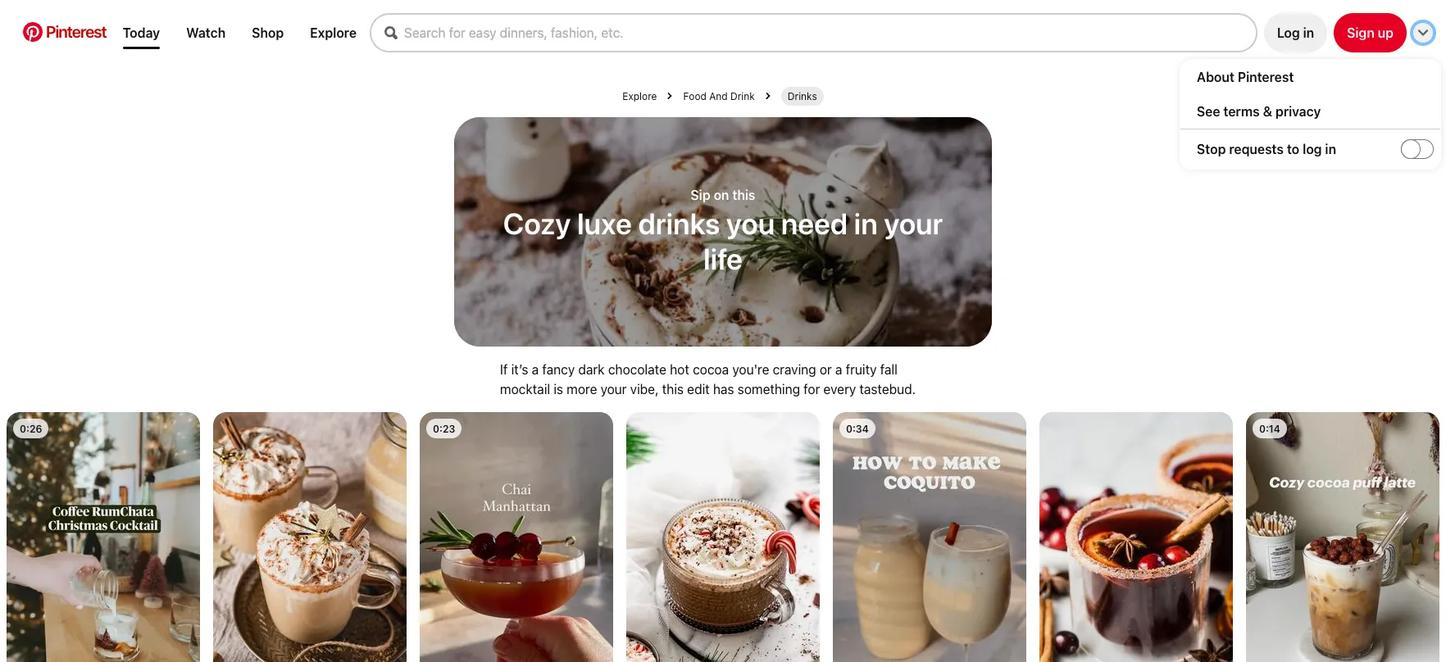 Task type: vqa. For each thing, say whether or not it's contained in the screenshot.
daddy! at the top of page
no



Task type: describe. For each thing, give the bounding box(es) containing it.
explore for explore link to the bottom
[[623, 90, 657, 102]]

1 horizontal spatial pinterest
[[1238, 70, 1294, 84]]

chocolate
[[608, 362, 667, 377]]

up
[[1378, 25, 1394, 40]]

sign up
[[1347, 25, 1394, 40]]

sign
[[1347, 25, 1375, 40]]

list containing 0:26
[[0, 412, 1446, 663]]

log in button
[[1264, 13, 1328, 52]]

see
[[1197, 104, 1221, 119]]

search image
[[385, 26, 398, 39]]

you
[[726, 205, 775, 241]]

if
[[500, 362, 508, 377]]

need
[[781, 205, 848, 241]]

0:14
[[1259, 422, 1281, 435]]

let's make coquito for the holidays! today, i'm sharing my family's coquito recipe that i absolutely love. make sure to save this so you can share it with your friends and family this holiday season! christmas party food, christmas time, how to make coquito, delicious desserts, yummy food, fish recipes, drink recipes, puerto rican recipes image
[[833, 412, 1027, 663]]

breadcrumb arrow image
[[667, 93, 674, 99]]

food and drink
[[683, 90, 755, 102]]

something
[[738, 382, 800, 396]]

you're
[[733, 362, 769, 377]]

1 vertical spatial explore link
[[623, 90, 657, 102]]

log
[[1303, 142, 1322, 157]]

dark
[[578, 362, 605, 377]]

fruity
[[846, 362, 877, 377]]

christmas cocktails, holiday cocktails, christmas food, hot cocktails, christmas dinner, holiday parties, hot toddy, winter drinks, winter food image
[[1040, 412, 1233, 663]]

about
[[1197, 70, 1235, 84]]

it's
[[511, 362, 529, 377]]

log
[[1277, 25, 1300, 40]]

requests
[[1229, 142, 1284, 157]]

this inside if it's a fancy dark chocolate hot cocoa you're craving or a fruity fall mocktail is more your vibe, this edit has something for every tastebud.
[[662, 382, 684, 396]]

luxe
[[577, 205, 632, 241]]

and
[[709, 90, 728, 102]]

edit
[[687, 382, 710, 396]]

sip on this cozy luxe drinks you need in your life
[[503, 187, 943, 276]]

every
[[824, 382, 856, 396]]

your inside sip on this cozy luxe drinks you need in your life
[[884, 205, 943, 241]]

stop
[[1197, 142, 1226, 157]]

0:34 link
[[833, 412, 1027, 663]]

watch
[[186, 25, 226, 40]]

privacy
[[1276, 104, 1321, 119]]

0:34 button
[[833, 412, 1027, 663]]

cozy drinks, winter drinks, holiday drinks, christmas drinks, holiday desserts, holiday baking, eggnog coffee, coffee coffee, cookies image
[[213, 412, 407, 663]]

about pinterest
[[1197, 70, 1294, 84]]

pinterest image
[[23, 22, 43, 41]]

watch link
[[180, 19, 232, 47]]

cozy luxe drinks you need in your life image
[[454, 117, 992, 346]]

pinterest inside button
[[46, 22, 106, 41]]

to
[[1287, 142, 1300, 157]]

0:23 button
[[420, 412, 613, 663]]

life
[[704, 241, 743, 276]]

or
[[820, 362, 832, 377]]

0:23 link
[[420, 412, 613, 663]]

0:14 link
[[1246, 412, 1440, 663]]

homemade peppermint mocha, homemade latte, peppermint latte, mocha drink, iced mocha, mocha latte, homemade chocolate syrup, mini chocolate chips, chocolate flavors image
[[626, 412, 820, 663]]

bourbon cocktails, winter cocktails, boozy drinks, cocktail drinks recipes, drinks alcohol recipes, yummy drinks, beverages, fancy drinks, christmas cocktails image
[[420, 412, 613, 663]]

see terms & privacy
[[1197, 104, 1321, 119]]

food
[[683, 90, 707, 102]]

sip
[[691, 187, 711, 202]]

see terms & privacy link
[[1197, 104, 1441, 119]]

cocoa
[[693, 362, 729, 377]]

today
[[123, 25, 160, 40]]

your inside if it's a fancy dark chocolate hot cocoa you're craving or a fruity fall mocktail is more your vibe, this edit has something for every tastebud.
[[601, 382, 627, 396]]

in inside sip on this cozy luxe drinks you need in your life
[[854, 205, 878, 241]]

0 vertical spatial explore link
[[304, 19, 363, 47]]



Task type: locate. For each thing, give the bounding box(es) containing it.
drinks link
[[788, 90, 817, 102]]

shop link
[[245, 19, 290, 47]]

cozy
[[503, 205, 571, 241]]

drinks
[[788, 90, 817, 102]]

0:26 link
[[7, 412, 200, 663]]

1 horizontal spatial explore link
[[623, 90, 657, 102]]

0 horizontal spatial your
[[601, 382, 627, 396]]

explore left breadcrumb arrow icon
[[623, 90, 657, 102]]

your
[[884, 205, 943, 241], [601, 382, 627, 396]]

on
[[714, 187, 729, 202]]

1 horizontal spatial your
[[884, 205, 943, 241]]

craving
[[773, 362, 816, 377]]

0:14 button
[[1246, 412, 1440, 663]]

0 vertical spatial your
[[884, 205, 943, 241]]

in
[[1303, 25, 1315, 40], [1325, 142, 1337, 157], [854, 205, 878, 241]]

0 horizontal spatial explore link
[[304, 19, 363, 47]]

2 vertical spatial in
[[854, 205, 878, 241]]

vibe,
[[630, 382, 659, 396]]

for
[[804, 382, 820, 396]]

a right or
[[835, 362, 842, 377]]

list
[[0, 412, 1446, 663]]

about pinterest link
[[1197, 70, 1441, 84]]

1 vertical spatial explore
[[623, 90, 657, 102]]

terms
[[1224, 104, 1260, 119]]

explore for explore link to the top
[[310, 25, 357, 40]]

if it's a fancy dark chocolate hot cocoa you're craving or a fruity fall mocktail is more your vibe, this edit has something for every tastebud.
[[500, 362, 916, 396]]

0 vertical spatial pinterest
[[46, 22, 106, 41]]

pinterest link
[[13, 22, 116, 41]]

0 horizontal spatial this
[[662, 382, 684, 396]]

1 horizontal spatial this
[[733, 187, 756, 202]]

shop
[[252, 25, 284, 40]]

log in
[[1277, 25, 1315, 40]]

pinterest right pinterest icon
[[46, 22, 106, 41]]

1 vertical spatial in
[[1325, 142, 1337, 157]]

1 vertical spatial pinterest
[[1238, 70, 1294, 84]]

winter cocktails, christmas cocktails, holiday drinks, rumchata cocktails, boozy, alcoholic drinks, spiced cocktail, cocktail drinks, cocktail hour image
[[7, 412, 200, 663]]

0:26
[[20, 422, 42, 435]]

Search text field
[[404, 25, 1256, 40]]

0 vertical spatial explore
[[310, 25, 357, 40]]

0 horizontal spatial explore
[[310, 25, 357, 40]]

today link
[[116, 19, 167, 49]]

hot
[[670, 362, 689, 377]]

explore left search icon
[[310, 25, 357, 40]]

0 vertical spatial this
[[733, 187, 756, 202]]

food and drink link
[[683, 90, 755, 102]]

in right need
[[854, 205, 878, 241]]

1 horizontal spatial a
[[835, 362, 842, 377]]

0 horizontal spatial a
[[532, 362, 539, 377]]

0:26 button
[[7, 412, 200, 663]]

more
[[567, 382, 597, 396]]

0:23
[[433, 422, 455, 435]]

in right log at the right top of page
[[1303, 25, 1315, 40]]

is
[[554, 382, 563, 396]]

a
[[532, 362, 539, 377], [835, 362, 842, 377]]

stop requests to log in
[[1197, 142, 1337, 157]]

mocktail
[[500, 382, 550, 396]]

&
[[1263, 104, 1273, 119]]

fall
[[880, 362, 898, 377]]

this
[[733, 187, 756, 202], [662, 382, 684, 396]]

0 horizontal spatial pinterest
[[46, 22, 106, 41]]

2 horizontal spatial in
[[1325, 142, 1337, 157]]

1 vertical spatial your
[[601, 382, 627, 396]]

cocoa puff espresso oat milk latte! 🍫☕ dive into a creamy oat milk base infused with rich espresso and the playful crunch of cocoa puffs. a treat for cozy mornings or midday pick-me-ups! #latterecipe #cocoapuffespresso" cozy, luxe winter drinks winter drinks, winter food, fish recipes, baking recipes, cocoa puffs, vanilla syrup, latte recipe, strong coffee, yummy food image
[[1246, 412, 1440, 663]]

in inside button
[[1303, 25, 1315, 40]]

0:34
[[846, 422, 869, 435]]

explore link left breadcrumb arrow icon
[[623, 90, 657, 102]]

breadcrumb arrow image
[[765, 93, 771, 99]]

2 a from the left
[[835, 362, 842, 377]]

drinks
[[638, 205, 720, 241]]

0 vertical spatial in
[[1303, 25, 1315, 40]]

1 a from the left
[[532, 362, 539, 377]]

tastebud.
[[860, 382, 916, 396]]

has
[[713, 382, 734, 396]]

pinterest button
[[13, 22, 116, 44]]

fancy
[[542, 362, 575, 377]]

1 vertical spatial this
[[662, 382, 684, 396]]

1 horizontal spatial explore
[[623, 90, 657, 102]]

a right it's
[[532, 362, 539, 377]]

drink
[[731, 90, 755, 102]]

explore link
[[304, 19, 363, 47], [623, 90, 657, 102]]

in right log on the right top of page
[[1325, 142, 1337, 157]]

explore
[[310, 25, 357, 40], [623, 90, 657, 102]]

sign up button
[[1334, 13, 1407, 52]]

this down hot
[[662, 382, 684, 396]]

1 horizontal spatial in
[[1303, 25, 1315, 40]]

pinterest
[[46, 22, 106, 41], [1238, 70, 1294, 84]]

0 horizontal spatial in
[[854, 205, 878, 241]]

explore link left search icon
[[304, 19, 363, 47]]

this inside sip on this cozy luxe drinks you need in your life
[[733, 187, 756, 202]]

pinterest up the &
[[1238, 70, 1294, 84]]

this right on
[[733, 187, 756, 202]]



